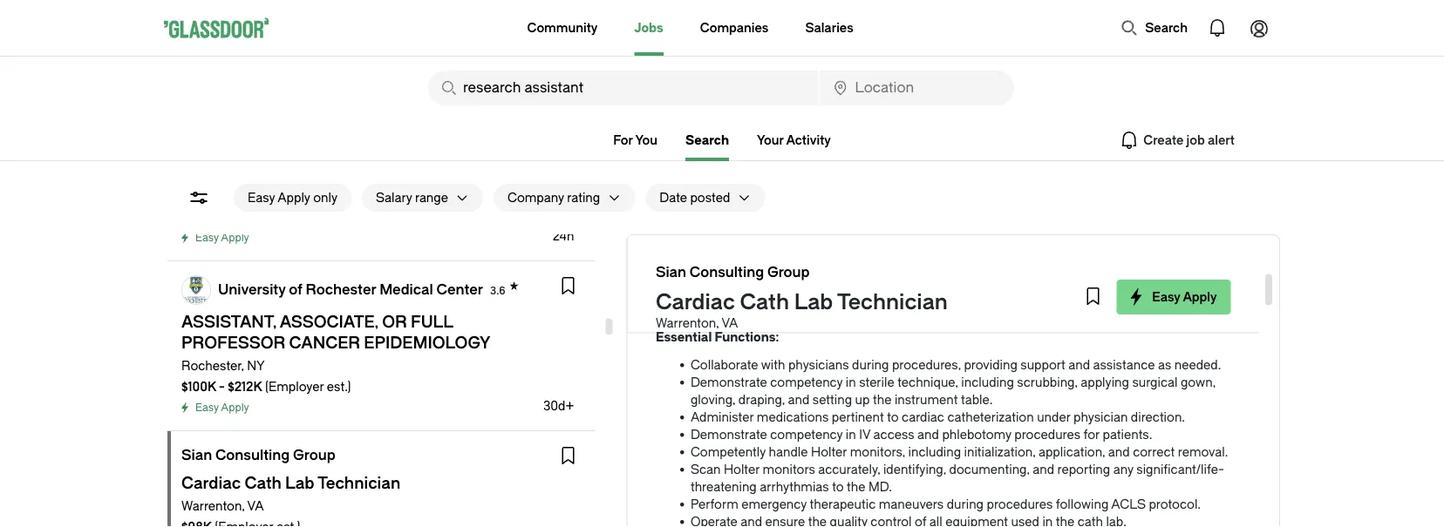 Task type: describe. For each thing, give the bounding box(es) containing it.
of inside the cardiac catheterization laboratory technician plays a crucial role in assisting physicians during invasive cardiovascular procedures, specifically cardiac catheterizations. this essential team member is responsible for tasks such as scrubbing to assist the md, circulating for supplies during procedures, and monitoring the patient's hemodynamic status. the role requires a focus on patient- centered care and continuous improvement of core processes. work schedule:
[[913, 239, 924, 254]]

apply down $212k
[[221, 402, 249, 414]]

1 vertical spatial in
[[846, 376, 856, 390]]

date
[[660, 191, 687, 205]]

arrhythmias
[[760, 480, 829, 495]]

patient-
[[1185, 222, 1231, 236]]

physician
[[1073, 410, 1128, 425]]

warrenton, inside the "cardiac cath lab technician warrenton, va"
[[655, 316, 719, 331]]

easy apply only
[[248, 191, 338, 205]]

essential
[[655, 330, 712, 345]]

jobs link
[[634, 0, 664, 56]]

threatening
[[690, 480, 757, 495]]

is
[[708, 205, 718, 219]]

responsible
[[721, 205, 788, 219]]

catheterizations.
[[977, 187, 1073, 202]]

search link
[[686, 133, 729, 161]]

catheterization
[[947, 410, 1034, 425]]

iv
[[859, 428, 870, 442]]

lab
[[794, 290, 833, 315]]

work
[[655, 257, 686, 271]]

holidays,
[[1135, 285, 1185, 299]]

0 horizontal spatial for
[[791, 205, 807, 219]]

$100k
[[181, 380, 216, 394]]

accurately,
[[818, 463, 880, 477]]

3.6
[[490, 285, 506, 297]]

1 vertical spatial group
[[293, 448, 335, 464]]

0 horizontal spatial holter
[[723, 463, 759, 477]]

apply inside easy apply only button
[[278, 191, 310, 205]]

incumbent will be scheduled based on operational needs, which may include holidays, extended shifts, night and/or weekend shifts, standby, and/or on-call.
[[690, 285, 1185, 317]]

1 vertical spatial va
[[247, 499, 264, 514]]

surgical
[[1132, 376, 1178, 390]]

ny
[[247, 359, 265, 373]]

as inside the cardiac catheterization laboratory technician plays a crucial role in assisting physicians during invasive cardiovascular procedures, specifically cardiac catheterizations. this essential team member is responsible for tasks such as scrubbing to assist the md, circulating for supplies during procedures, and monitoring the patient's hemodynamic status. the role requires a focus on patient- centered care and continuous improvement of core processes. work schedule:
[[874, 205, 888, 219]]

focus
[[1131, 222, 1164, 236]]

1 vertical spatial to
[[887, 410, 899, 425]]

1 vertical spatial a
[[1121, 222, 1128, 236]]

sterile
[[859, 376, 894, 390]]

cardiac inside the cardiac catheterization laboratory technician plays a crucial role in assisting physicians during invasive cardiovascular procedures, specifically cardiac catheterizations. this essential team member is responsible for tasks such as scrubbing to assist the md, circulating for supplies during procedures, and monitoring the patient's hemodynamic status. the role requires a focus on patient- centered care and continuous improvement of core processes. work schedule:
[[681, 170, 726, 184]]

1 vertical spatial role
[[1046, 222, 1068, 236]]

range
[[415, 191, 448, 205]]

salary range
[[376, 191, 448, 205]]

easy inside easy apply only button
[[248, 191, 275, 205]]

Search keyword field
[[428, 71, 819, 106]]

0 horizontal spatial the
[[655, 170, 678, 184]]

catheterization
[[729, 170, 818, 184]]

handle
[[769, 445, 808, 460]]

1 horizontal spatial sian consulting group
[[655, 265, 810, 281]]

0 vertical spatial including
[[961, 376, 1014, 390]]

such
[[843, 205, 871, 219]]

2 demonstrate from the top
[[690, 428, 767, 442]]

for you link
[[613, 133, 658, 147]]

0 horizontal spatial procedures,
[[655, 222, 724, 236]]

2 vertical spatial easy apply
[[195, 402, 249, 414]]

va inside the "cardiac cath lab technician warrenton, va"
[[721, 316, 738, 331]]

0 vertical spatial role
[[1037, 170, 1059, 184]]

hemodynamic
[[893, 222, 976, 236]]

under
[[1037, 410, 1070, 425]]

sian inside sian consulting group link
[[655, 265, 686, 281]]

procedures, inside collaborate with physicians during procedures, providing support and assistance as needed. demonstrate competency in sterile technique, including scrubbing, applying surgical gown, gloving, draping, and setting up the instrument table. administer medications pertinent to cardiac catheterization under physician direction. demonstrate competency in iv access and phlebotomy procedures for patients. competently handle holter monitors, including initialization, application, and correct removal. scan holter monitors accurately, identifying, documenting, and reporting any significant/life- threatening arrhythmias to the md. perform emergency therapeutic maneuvers during procedures following acls protocol.
[[892, 358, 961, 372]]

0 vertical spatial easy apply
[[195, 232, 249, 244]]

and up care at the top of page
[[727, 222, 749, 236]]

and right access
[[917, 428, 939, 442]]

technician inside the "cardiac cath lab technician warrenton, va"
[[837, 290, 948, 315]]

documenting,
[[949, 463, 1030, 477]]

1 vertical spatial warrenton,
[[181, 499, 245, 514]]

for you
[[613, 133, 658, 147]]

posted
[[690, 191, 730, 205]]

support
[[1020, 358, 1065, 372]]

crucial
[[995, 170, 1034, 184]]

and right care at the top of page
[[738, 239, 760, 254]]

24h
[[553, 229, 574, 243]]

assisting
[[1076, 170, 1127, 184]]

core
[[927, 239, 953, 254]]

scan
[[690, 463, 720, 477]]

30d+
[[543, 399, 574, 413]]

2 vertical spatial to
[[832, 480, 844, 495]]

the cardiac catheterization laboratory technician plays a crucial role in assisting physicians during invasive cardiovascular procedures, specifically cardiac catheterizations. this essential team member is responsible for tasks such as scrubbing to assist the md, circulating for supplies during procedures, and monitoring the patient's hemodynamic status. the role requires a focus on patient- centered care and continuous improvement of core processes. work schedule:
[[655, 170, 1231, 271]]

-
[[219, 380, 225, 394]]

with
[[761, 358, 785, 372]]

none field search keyword
[[428, 71, 819, 106]]

member
[[655, 205, 705, 219]]

administer
[[690, 410, 754, 425]]

easy apply inside button
[[1152, 290, 1217, 304]]

physicians inside collaborate with physicians during procedures, providing support and assistance as needed. demonstrate competency in sterile technique, including scrubbing, applying surgical gown, gloving, draping, and setting up the instrument table. administer medications pertinent to cardiac catheterization under physician direction. demonstrate competency in iv access and phlebotomy procedures for patients. competently handle holter monitors, including initialization, application, and correct removal. scan holter monitors accurately, identifying, documenting, and reporting any significant/life- threatening arrhythmias to the md. perform emergency therapeutic maneuvers during procedures following acls protocol.
[[788, 358, 849, 372]]

salary range button
[[362, 184, 448, 212]]

cardiac inside the cardiac catheterization laboratory technician plays a crucial role in assisting physicians during invasive cardiovascular procedures, specifically cardiac catheterizations. this essential team member is responsible for tasks such as scrubbing to assist the md, circulating for supplies during procedures, and monitoring the patient's hemodynamic status. the role requires a focus on patient- centered care and continuous improvement of core processes. work schedule:
[[931, 187, 974, 202]]

cardiac inside collaborate with physicians during procedures, providing support and assistance as needed. demonstrate competency in sterile technique, including scrubbing, applying surgical gown, gloving, draping, and setting up the instrument table. administer medications pertinent to cardiac catheterization under physician direction. demonstrate competency in iv access and phlebotomy procedures for patients. competently handle holter monitors, including initialization, application, and correct removal. scan holter monitors accurately, identifying, documenting, and reporting any significant/life- threatening arrhythmias to the md. perform emergency therapeutic maneuvers during procedures following acls protocol.
[[902, 410, 944, 425]]

the down catheterizations.
[[1003, 205, 1021, 219]]

1 horizontal spatial consulting
[[689, 265, 764, 281]]

therapeutic
[[810, 498, 876, 512]]

jobs
[[634, 20, 664, 35]]

physicians inside the cardiac catheterization laboratory technician plays a crucial role in assisting physicians during invasive cardiovascular procedures, specifically cardiac catheterizations. this essential team member is responsible for tasks such as scrubbing to assist the md, circulating for supplies during procedures, and monitoring the patient's hemodynamic status. the role requires a focus on patient- centered care and continuous improvement of core processes. work schedule:
[[1130, 170, 1191, 184]]

cath
[[740, 290, 789, 315]]

university of rochester medical center
[[218, 282, 483, 298]]

the down accurately,
[[847, 480, 865, 495]]

medical
[[380, 282, 433, 298]]

only
[[313, 191, 338, 205]]

providing
[[964, 358, 1017, 372]]

2 competency from the top
[[770, 428, 843, 442]]

access
[[873, 428, 914, 442]]

specifically
[[864, 187, 928, 202]]

1 shifts, from the left
[[747, 302, 782, 317]]

community link
[[527, 0, 598, 56]]

your
[[757, 133, 784, 147]]

2 and/or from the left
[[1001, 302, 1038, 317]]

2 vertical spatial in
[[846, 428, 856, 442]]

you
[[635, 133, 658, 147]]

centered
[[655, 239, 707, 254]]

the down tasks at the top of the page
[[819, 222, 838, 236]]

following
[[1056, 498, 1109, 512]]

0 horizontal spatial search
[[686, 133, 729, 147]]

monitoring
[[752, 222, 816, 236]]

technique,
[[897, 376, 958, 390]]

0 horizontal spatial consulting
[[215, 448, 290, 464]]

0 horizontal spatial a
[[985, 170, 992, 184]]

standby,
[[950, 302, 997, 317]]

2 shifts, from the left
[[912, 302, 947, 317]]

reporting
[[1057, 463, 1110, 477]]

medications
[[757, 410, 829, 425]]

(employer
[[265, 380, 324, 394]]

plays
[[953, 170, 982, 184]]

0 vertical spatial procedures
[[1014, 428, 1080, 442]]

apply inside the easy apply button
[[1183, 290, 1217, 304]]

incumbent
[[690, 285, 753, 299]]

emergency
[[741, 498, 807, 512]]

continuous
[[763, 239, 829, 254]]

any
[[1113, 463, 1133, 477]]

instrument
[[894, 393, 958, 407]]

removal.
[[1178, 445, 1228, 460]]

collaborate with physicians during procedures, providing support and assistance as needed. demonstrate competency in sterile technique, including scrubbing, applying surgical gown, gloving, draping, and setting up the instrument table. administer medications pertinent to cardiac catheterization under physician direction. demonstrate competency in iv access and phlebotomy procedures for patients. competently handle holter monitors, including initialization, application, and correct removal. scan holter monitors accurately, identifying, documenting, and reporting any significant/life- threatening arrhythmias to the md. perform emergency therapeutic maneuvers during procedures following acls protocol.
[[690, 358, 1228, 512]]

date posted
[[660, 191, 730, 205]]

competently
[[690, 445, 766, 460]]



Task type: locate. For each thing, give the bounding box(es) containing it.
0 horizontal spatial and/or
[[817, 302, 855, 317]]

0 vertical spatial sian consulting group
[[655, 265, 810, 281]]

for down physician
[[1083, 428, 1100, 442]]

setting
[[812, 393, 852, 407]]

physicians up setting
[[788, 358, 849, 372]]

technician inside the cardiac catheterization laboratory technician plays a crucial role in assisting physicians during invasive cardiovascular procedures, specifically cardiac catheterizations. this essential team member is responsible for tasks such as scrubbing to assist the md, circulating for supplies during procedures, and monitoring the patient's hemodynamic status. the role requires a focus on patient- centered care and continuous improvement of core processes. work schedule:
[[887, 170, 950, 184]]

in inside the cardiac catheterization laboratory technician plays a crucial role in assisting physicians during invasive cardiovascular procedures, specifically cardiac catheterizations. this essential team member is responsible for tasks such as scrubbing to assist the md, circulating for supplies during procedures, and monitoring the patient's hemodynamic status. the role requires a focus on patient- centered care and continuous improvement of core processes. work schedule:
[[1063, 170, 1073, 184]]

team
[[1158, 187, 1188, 202]]

holter up accurately,
[[811, 445, 847, 460]]

for inside collaborate with physicians during procedures, providing support and assistance as needed. demonstrate competency in sterile technique, including scrubbing, applying surgical gown, gloving, draping, and setting up the instrument table. administer medications pertinent to cardiac catheterization under physician direction. demonstrate competency in iv access and phlebotomy procedures for patients. competently handle holter monitors, including initialization, application, and correct removal. scan holter monitors accurately, identifying, documenting, and reporting any significant/life- threatening arrhythmias to the md. perform emergency therapeutic maneuvers during procedures following acls protocol.
[[1083, 428, 1100, 442]]

procedures, up technique,
[[892, 358, 961, 372]]

0 vertical spatial physicians
[[1130, 170, 1191, 184]]

identifying,
[[883, 463, 946, 477]]

0 vertical spatial technician
[[887, 170, 950, 184]]

demonstrate up competently
[[690, 428, 767, 442]]

company rating
[[508, 191, 600, 205]]

1 vertical spatial holter
[[723, 463, 759, 477]]

technician down the improvement
[[837, 290, 948, 315]]

procedures down under in the right bottom of the page
[[1014, 428, 1080, 442]]

requires
[[1071, 222, 1118, 236]]

university of rochester medical center logo image
[[182, 277, 210, 304]]

1 horizontal spatial none field
[[820, 71, 1014, 106]]

0 horizontal spatial of
[[289, 282, 302, 298]]

$212k
[[228, 380, 262, 394]]

1 horizontal spatial and/or
[[1001, 302, 1038, 317]]

to
[[952, 205, 963, 219], [887, 410, 899, 425], [832, 480, 844, 495]]

competency up setting
[[770, 376, 843, 390]]

easy apply down open filter menu image in the top of the page
[[195, 232, 249, 244]]

1 horizontal spatial search
[[1146, 20, 1188, 35]]

easy apply button
[[1116, 280, 1231, 315]]

easy right include
[[1152, 290, 1180, 304]]

cardiovascular
[[705, 187, 789, 202]]

easy apply
[[195, 232, 249, 244], [1152, 290, 1217, 304], [195, 402, 249, 414]]

1 vertical spatial search
[[686, 133, 729, 147]]

the up invasive
[[655, 170, 678, 184]]

consulting up incumbent
[[689, 265, 764, 281]]

search inside button
[[1146, 20, 1188, 35]]

1 vertical spatial consulting
[[215, 448, 290, 464]]

role up catheterizations.
[[1037, 170, 1059, 184]]

a left "focus"
[[1121, 222, 1128, 236]]

up
[[855, 393, 870, 407]]

patients.
[[1103, 428, 1152, 442]]

night
[[785, 302, 814, 317]]

2 none field from the left
[[820, 71, 1014, 106]]

functions:
[[714, 330, 779, 345]]

cardiac up posted
[[681, 170, 726, 184]]

the down sterile
[[873, 393, 891, 407]]

0 vertical spatial on
[[1167, 222, 1182, 236]]

1 horizontal spatial warrenton,
[[655, 316, 719, 331]]

1 horizontal spatial to
[[887, 410, 899, 425]]

holter
[[811, 445, 847, 460], [723, 463, 759, 477]]

weekend
[[857, 302, 909, 317]]

0 vertical spatial competency
[[770, 376, 843, 390]]

0 vertical spatial demonstrate
[[690, 376, 767, 390]]

1 vertical spatial procedures
[[987, 498, 1053, 512]]

1 horizontal spatial physicians
[[1130, 170, 1191, 184]]

0 horizontal spatial physicians
[[788, 358, 849, 372]]

in left iv
[[846, 428, 856, 442]]

warrenton, va
[[181, 499, 264, 514]]

the
[[1003, 205, 1021, 219], [819, 222, 838, 236], [873, 393, 891, 407], [847, 480, 865, 495]]

on inside the cardiac catheterization laboratory technician plays a crucial role in assisting physicians during invasive cardiovascular procedures, specifically cardiac catheterizations. this essential team member is responsible for tasks such as scrubbing to assist the md, circulating for supplies during procedures, and monitoring the patient's hemodynamic status. the role requires a focus on patient- centered care and continuous improvement of core processes. work schedule:
[[1167, 222, 1182, 236]]

group
[[767, 265, 810, 281], [293, 448, 335, 464]]

and/or down scheduled
[[817, 302, 855, 317]]

monitors,
[[850, 445, 905, 460]]

0 vertical spatial group
[[767, 265, 810, 281]]

2 horizontal spatial procedures,
[[892, 358, 961, 372]]

for down essential
[[1114, 205, 1130, 219]]

companies
[[700, 20, 769, 35]]

consulting
[[689, 265, 764, 281], [215, 448, 290, 464]]

including down providing
[[961, 376, 1014, 390]]

your activity
[[757, 133, 831, 147]]

1 horizontal spatial procedures,
[[792, 187, 861, 202]]

1 none field from the left
[[428, 71, 819, 106]]

salaries link
[[805, 0, 854, 56]]

for
[[791, 205, 807, 219], [1114, 205, 1130, 219], [1083, 428, 1100, 442]]

rating
[[567, 191, 600, 205]]

technician up specifically
[[887, 170, 950, 184]]

call.
[[1062, 302, 1085, 317]]

0 vertical spatial va
[[721, 316, 738, 331]]

1 horizontal spatial sian
[[655, 265, 686, 281]]

md,
[[1024, 205, 1048, 219]]

0 vertical spatial consulting
[[689, 265, 764, 281]]

shifts, down will
[[747, 302, 782, 317]]

1 and/or from the left
[[817, 302, 855, 317]]

1 vertical spatial including
[[908, 445, 961, 460]]

0 vertical spatial in
[[1063, 170, 1073, 184]]

procedures down documenting, on the bottom of page
[[987, 498, 1053, 512]]

group down (employer at the left bottom
[[293, 448, 335, 464]]

be
[[778, 285, 792, 299]]

1 vertical spatial technician
[[837, 290, 948, 315]]

sian consulting group up warrenton, va at the bottom of page
[[181, 448, 335, 464]]

1 vertical spatial demonstrate
[[690, 428, 767, 442]]

monitors
[[762, 463, 815, 477]]

open filter menu image
[[188, 188, 209, 208]]

0 vertical spatial cardiac
[[931, 187, 974, 202]]

0 vertical spatial to
[[952, 205, 963, 219]]

apply up needed.
[[1183, 290, 1217, 304]]

apply left only
[[278, 191, 310, 205]]

as down specifically
[[874, 205, 888, 219]]

including
[[961, 376, 1014, 390], [908, 445, 961, 460]]

essential functions:
[[655, 330, 779, 345]]

company rating button
[[494, 184, 600, 212]]

sian consulting group up incumbent
[[655, 265, 810, 281]]

1 horizontal spatial shifts,
[[912, 302, 947, 317]]

rochester,
[[181, 359, 244, 373]]

1 horizontal spatial va
[[721, 316, 738, 331]]

activity
[[786, 133, 831, 147]]

0 vertical spatial sian
[[655, 265, 686, 281]]

1 vertical spatial of
[[289, 282, 302, 298]]

table.
[[961, 393, 993, 407]]

1 vertical spatial as
[[1158, 358, 1171, 372]]

on
[[1167, 222, 1182, 236], [897, 285, 912, 299]]

0 horizontal spatial shifts,
[[747, 302, 782, 317]]

company
[[508, 191, 564, 205]]

1 vertical spatial cardiac
[[902, 410, 944, 425]]

maneuvers
[[879, 498, 944, 512]]

and down application,
[[1033, 463, 1054, 477]]

easy
[[248, 191, 275, 205], [195, 232, 219, 244], [1152, 290, 1180, 304], [195, 402, 219, 414]]

None field
[[428, 71, 819, 106], [820, 71, 1014, 106]]

0 horizontal spatial on
[[897, 285, 912, 299]]

0 vertical spatial holter
[[811, 445, 847, 460]]

companies link
[[700, 0, 769, 56]]

acls
[[1111, 498, 1146, 512]]

1 vertical spatial the
[[1020, 222, 1043, 236]]

scheduled
[[795, 285, 855, 299]]

2 horizontal spatial to
[[952, 205, 963, 219]]

1 horizontal spatial group
[[767, 265, 810, 281]]

sian consulting group
[[655, 265, 810, 281], [181, 448, 335, 464]]

easy apply only button
[[234, 184, 352, 212]]

apply up university
[[221, 232, 249, 244]]

the down md,
[[1020, 222, 1043, 236]]

to up therapeutic
[[832, 480, 844, 495]]

cardiac down instrument
[[902, 410, 944, 425]]

in up up
[[846, 376, 856, 390]]

1 horizontal spatial on
[[1167, 222, 1182, 236]]

cardiac
[[931, 187, 974, 202], [902, 410, 944, 425]]

easy apply up needed.
[[1152, 290, 1217, 304]]

0 vertical spatial as
[[874, 205, 888, 219]]

rochester, ny $100k - $212k (employer est.)
[[181, 359, 351, 394]]

on inside the incumbent will be scheduled based on operational needs, which may include holidays, extended shifts, night and/or weekend shifts, standby, and/or on-call.
[[897, 285, 912, 299]]

and up any on the right bottom
[[1108, 445, 1130, 460]]

assistance
[[1093, 358, 1155, 372]]

easy down the $100k at the left bottom
[[195, 402, 219, 414]]

easy inside the easy apply button
[[1152, 290, 1180, 304]]

1 vertical spatial procedures,
[[655, 222, 724, 236]]

1 horizontal spatial a
[[1121, 222, 1128, 236]]

0 horizontal spatial none field
[[428, 71, 819, 106]]

community
[[527, 20, 598, 35]]

and up medications
[[788, 393, 809, 407]]

sian up warrenton, va at the bottom of page
[[181, 448, 212, 464]]

center
[[437, 282, 483, 298]]

schedule:
[[689, 257, 750, 271]]

1 horizontal spatial of
[[913, 239, 924, 254]]

sian consulting group link
[[655, 263, 816, 283]]

and/or down needs,
[[1001, 302, 1038, 317]]

consulting up warrenton, va at the bottom of page
[[215, 448, 290, 464]]

none field search location
[[820, 71, 1014, 106]]

0 vertical spatial a
[[985, 170, 992, 184]]

procedures, up tasks at the top of the page
[[792, 187, 861, 202]]

0 horizontal spatial to
[[832, 480, 844, 495]]

a right plays
[[985, 170, 992, 184]]

to up access
[[887, 410, 899, 425]]

1 vertical spatial sian
[[181, 448, 212, 464]]

perform
[[690, 498, 738, 512]]

sian down centered
[[655, 265, 686, 281]]

1 competency from the top
[[770, 376, 843, 390]]

0 horizontal spatial sian consulting group
[[181, 448, 335, 464]]

easy right open filter menu image in the top of the page
[[248, 191, 275, 205]]

circulating
[[1051, 205, 1111, 219]]

0 horizontal spatial warrenton,
[[181, 499, 245, 514]]

of right university
[[289, 282, 302, 298]]

0 horizontal spatial as
[[874, 205, 888, 219]]

on up weekend at the bottom of page
[[897, 285, 912, 299]]

1 horizontal spatial as
[[1158, 358, 1171, 372]]

search
[[1146, 20, 1188, 35], [686, 133, 729, 147]]

on down supplies
[[1167, 222, 1182, 236]]

Search location field
[[820, 71, 1014, 106]]

technician
[[887, 170, 950, 184], [837, 290, 948, 315]]

0 horizontal spatial group
[[293, 448, 335, 464]]

needed.
[[1174, 358, 1221, 372]]

draping,
[[738, 393, 785, 407]]

1 horizontal spatial for
[[1083, 428, 1100, 442]]

to inside the cardiac catheterization laboratory technician plays a crucial role in assisting physicians during invasive cardiovascular procedures, specifically cardiac catheterizations. this essential team member is responsible for tasks such as scrubbing to assist the md, circulating for supplies during procedures, and monitoring the patient's hemodynamic status. the role requires a focus on patient- centered care and continuous improvement of core processes. work schedule:
[[952, 205, 963, 219]]

in left assisting
[[1063, 170, 1073, 184]]

physicians up team
[[1130, 170, 1191, 184]]

sian
[[655, 265, 686, 281], [181, 448, 212, 464]]

shifts, down operational in the bottom of the page
[[912, 302, 947, 317]]

competency
[[770, 376, 843, 390], [770, 428, 843, 442]]

procedures,
[[792, 187, 861, 202], [655, 222, 724, 236], [892, 358, 961, 372]]

0 vertical spatial cardiac
[[681, 170, 726, 184]]

which
[[1025, 285, 1059, 299]]

demonstrate down collaborate
[[690, 376, 767, 390]]

university
[[218, 282, 286, 298]]

of
[[913, 239, 924, 254], [289, 282, 302, 298]]

collaborate
[[690, 358, 758, 372]]

of left core
[[913, 239, 924, 254]]

search button
[[1112, 10, 1197, 45]]

0 vertical spatial of
[[913, 239, 924, 254]]

including up identifying, at right bottom
[[908, 445, 961, 460]]

1 vertical spatial cardiac
[[655, 290, 735, 315]]

for up monitoring
[[791, 205, 807, 219]]

easy apply down -
[[195, 402, 249, 414]]

your activity link
[[757, 133, 831, 147]]

holter down competently
[[723, 463, 759, 477]]

role down md,
[[1046, 222, 1068, 236]]

0 horizontal spatial va
[[247, 499, 264, 514]]

md.
[[868, 480, 892, 495]]

cardiac inside the "cardiac cath lab technician warrenton, va"
[[655, 290, 735, 315]]

as inside collaborate with physicians during procedures, providing support and assistance as needed. demonstrate competency in sterile technique, including scrubbing, applying surgical gown, gloving, draping, and setting up the instrument table. administer medications pertinent to cardiac catheterization under physician direction. demonstrate competency in iv access and phlebotomy procedures for patients. competently handle holter monitors, including initialization, application, and correct removal. scan holter monitors accurately, identifying, documenting, and reporting any significant/life- threatening arrhythmias to the md. perform emergency therapeutic maneuvers during procedures following acls protocol.
[[1158, 358, 1171, 372]]

competency down medications
[[770, 428, 843, 442]]

date posted button
[[646, 184, 730, 212]]

2 horizontal spatial for
[[1114, 205, 1130, 219]]

2 vertical spatial procedures,
[[892, 358, 961, 372]]

application,
[[1038, 445, 1105, 460]]

applying
[[1081, 376, 1129, 390]]

cardiac up essential
[[655, 290, 735, 315]]

0 vertical spatial warrenton,
[[655, 316, 719, 331]]

0 horizontal spatial sian
[[181, 448, 212, 464]]

1 vertical spatial easy apply
[[1152, 290, 1217, 304]]

include
[[1090, 285, 1132, 299]]

laboratory
[[821, 170, 884, 184]]

1 vertical spatial physicians
[[788, 358, 849, 372]]

1 horizontal spatial holter
[[811, 445, 847, 460]]

0 vertical spatial the
[[655, 170, 678, 184]]

group up be
[[767, 265, 810, 281]]

extended
[[690, 302, 744, 317]]

cardiac cath lab technician warrenton, va
[[655, 290, 948, 331]]

significant/life-
[[1136, 463, 1224, 477]]

0 vertical spatial search
[[1146, 20, 1188, 35]]

processes.
[[957, 239, 1020, 254]]

procedures, up centered
[[655, 222, 724, 236]]

1 vertical spatial competency
[[770, 428, 843, 442]]

cardiac down plays
[[931, 187, 974, 202]]

based
[[859, 285, 894, 299]]

and up applying
[[1068, 358, 1090, 372]]

1 demonstrate from the top
[[690, 376, 767, 390]]

to left assist
[[952, 205, 963, 219]]

1 vertical spatial sian consulting group
[[181, 448, 335, 464]]

on-
[[1041, 302, 1062, 317]]

0 vertical spatial procedures,
[[792, 187, 861, 202]]

as up surgical
[[1158, 358, 1171, 372]]

1 horizontal spatial the
[[1020, 222, 1043, 236]]

easy down open filter menu image in the top of the page
[[195, 232, 219, 244]]

1 vertical spatial on
[[897, 285, 912, 299]]



Task type: vqa. For each thing, say whether or not it's contained in the screenshot.
7k
no



